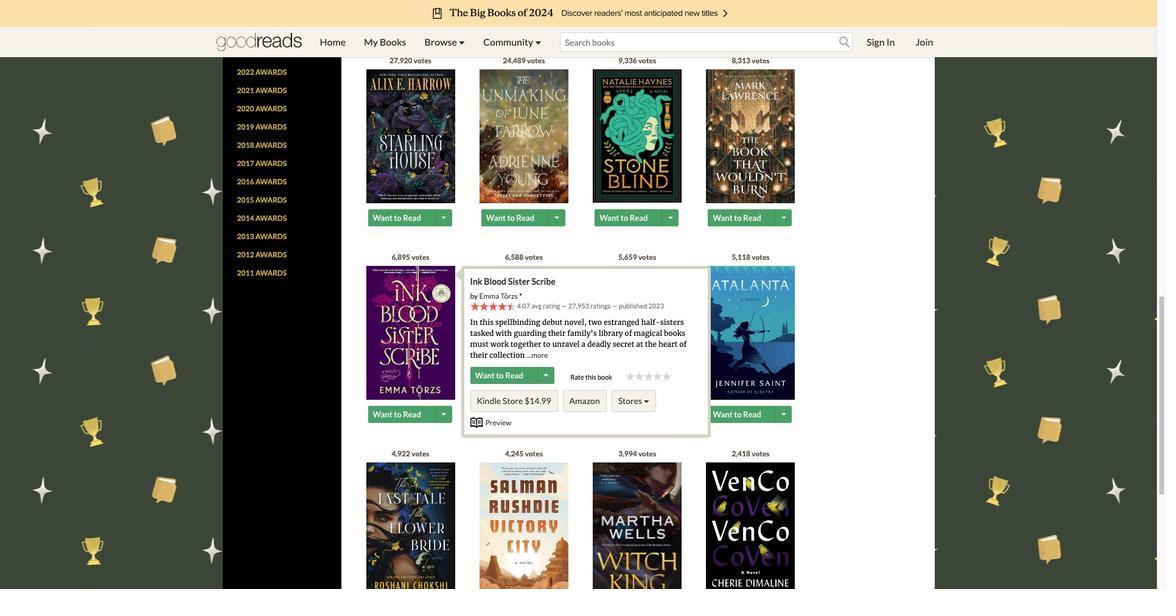Task type: describe. For each thing, give the bounding box(es) containing it.
votes for 4,922 votes
[[412, 449, 429, 458]]

votes for 4,245 votes
[[525, 449, 543, 458]]

ratings
[[590, 302, 611, 310]]

4,922 votes
[[392, 449, 429, 458]]

join
[[916, 36, 933, 47]]

votes for 6,588 votes
[[525, 252, 543, 261]]

by
[[470, 291, 478, 300]]

votes for 24,489 votes
[[527, 56, 545, 65]]

2013
[[237, 232, 254, 241]]

3,994
[[618, 449, 637, 458]]

browse ▾
[[424, 36, 465, 47]]

0 vertical spatial in
[[886, 36, 895, 47]]

home link
[[311, 27, 355, 57]]

want to read down collection
[[475, 370, 523, 380]]

5,659 votes
[[618, 252, 656, 261]]

to up 5,659
[[621, 213, 628, 222]]

the most anticipated books of 2024 image
[[92, 0, 1065, 27]]

2013 awards
[[237, 232, 287, 241]]

want up "4,922"
[[373, 409, 392, 419]]

awards for 2022 awards
[[255, 68, 287, 77]]

to up 5,118
[[734, 213, 742, 222]]

library
[[599, 328, 623, 338]]

stone blind by natalie haynes image
[[593, 69, 682, 202]]

awards for 2016 awards
[[255, 177, 287, 186]]

to up "4,922"
[[394, 409, 401, 419]]

starling house by alix e. harrow image
[[366, 69, 455, 203]]

debut
[[542, 317, 563, 327]]

read up 5,118 votes
[[743, 213, 761, 222]]

2015 awards link
[[237, 196, 287, 205]]

27,920
[[389, 56, 412, 65]]

awards for 2021 awards
[[255, 86, 287, 95]]

want to read up 5,659
[[600, 213, 648, 222]]

rate
[[570, 373, 584, 381]]

read up community ▾
[[516, 16, 534, 26]]

want to read up 9,336
[[600, 16, 648, 26]]

3,994 votes
[[618, 449, 656, 458]]

estranged
[[604, 317, 639, 327]]

awards for 2018 awards
[[255, 141, 287, 150]]

4,245
[[505, 449, 524, 458]]

stores ▾
[[618, 395, 649, 406]]

2021
[[237, 86, 254, 95]]

2021 awards link
[[237, 86, 287, 95]]

to down stores ▾
[[621, 409, 628, 419]]

2018
[[237, 141, 254, 150]]

community
[[483, 36, 533, 47]]

magical
[[634, 328, 662, 338]]

awards for 2011 awards
[[255, 269, 287, 278]]

5,659
[[618, 252, 637, 261]]

rate this book
[[570, 373, 612, 381]]

community ▾ button
[[474, 27, 550, 57]]

books
[[664, 328, 685, 338]]

read up 4,922 votes
[[403, 409, 421, 419]]

read up books
[[403, 16, 421, 26]]

2014 awards
[[237, 214, 287, 223]]

want to read up books
[[373, 16, 421, 26]]

the book that wouldn't burn by mark  lawrence image
[[706, 69, 795, 206]]

published
[[619, 302, 647, 310]]

my books
[[364, 36, 406, 47]]

avg
[[531, 302, 542, 310]]

my books link
[[355, 27, 415, 57]]

2021 awards
[[237, 86, 287, 95]]

2012
[[237, 250, 254, 259]]

menu containing home
[[311, 27, 550, 57]]

emma
[[479, 291, 499, 300]]

9,336 votes
[[618, 56, 656, 65]]

want up the my books
[[373, 16, 392, 26]]

together
[[510, 339, 541, 348]]

6,895 votes
[[392, 252, 429, 261]]

at
[[636, 339, 643, 348]]

browse ▾ button
[[415, 27, 474, 57]]

Search for books to add to your shelves search field
[[560, 32, 853, 52]]

awards for 2014 awards
[[255, 214, 287, 223]]

2023
[[648, 302, 664, 310]]

the will of the many by james  islington image
[[593, 266, 682, 400]]

2019 awards link
[[237, 123, 287, 132]]

votes for 5,659 votes
[[638, 252, 656, 261]]

books
[[380, 36, 406, 47]]

0 horizontal spatial of
[[625, 328, 632, 338]]

to down store
[[507, 409, 515, 419]]

2019 awards
[[237, 123, 287, 132]]

want down stores ▾
[[600, 409, 619, 419]]

venco by cherie dimaline image
[[706, 462, 795, 589]]

read up 8,313 votes
[[743, 16, 761, 26]]

awards for 2015 awards
[[255, 196, 287, 205]]

to inside in this spellbinding debut novel, two estranged half-sisters tasked with guarding their family's library of magical books must work together to unravel a deadly secret at the heart of their collection
[[543, 339, 550, 348]]

community ▾
[[483, 36, 541, 47]]

▾ for browse ▾
[[459, 36, 465, 47]]

törzs
[[501, 291, 518, 300]]

browse
[[424, 36, 457, 47]]

guarding
[[514, 328, 546, 338]]

this for rate
[[585, 373, 596, 381]]

read down collection
[[505, 370, 523, 380]]

novel,
[[564, 317, 587, 327]]

with
[[495, 328, 512, 338]]

4,245 votes
[[505, 449, 543, 458]]

ink
[[470, 276, 482, 286]]

in this spellbinding debut novel, two estranged half-sisters tasked with guarding their family's library of magical books must work together to unravel a deadly secret at the heart of their collection
[[470, 317, 687, 359]]

preview
[[485, 418, 511, 427]]

*
[[519, 291, 522, 300]]

want to read up 5,118
[[713, 213, 761, 222]]

2015
[[237, 196, 254, 205]]

2 — from the left
[[612, 302, 617, 310]]

want up kindle
[[475, 370, 495, 380]]

8,313 votes
[[732, 56, 770, 65]]

read up 6,588 votes
[[516, 213, 534, 222]]

book
[[597, 373, 612, 381]]

to up 9,336
[[621, 16, 628, 26]]

to up books
[[394, 16, 401, 26]]

awards for 2017 awards
[[255, 159, 287, 168]]

2011 awards
[[237, 269, 287, 278]]

the
[[645, 339, 657, 348]]

2017
[[237, 159, 254, 168]]

read down 'kindle store $14.99'
[[516, 409, 534, 419]]

the unmaking of june farrow by adrienne young image
[[479, 69, 568, 203]]

to up search for books to add to your shelves search box
[[734, 16, 742, 26]]

to up community ▾
[[507, 16, 515, 26]]

want to read up community
[[486, 16, 534, 26]]

emma törzs link
[[479, 291, 518, 300]]

tasked
[[470, 328, 494, 338]]

a
[[581, 339, 585, 348]]

to up 2,418
[[734, 409, 742, 419]]

read up 9,336 votes
[[630, 16, 648, 26]]

2020 awards
[[237, 104, 287, 113]]

want to read up 6,588
[[486, 213, 534, 222]]



Task type: locate. For each thing, give the bounding box(es) containing it.
clytemnestra by costanza casati image
[[479, 266, 568, 397]]

10 awards from the top
[[255, 232, 287, 241]]

awards up 2017 awards link
[[255, 141, 287, 150]]

want down kindle
[[486, 409, 506, 419]]

scribe
[[532, 276, 555, 286]]

want
[[373, 16, 392, 26], [486, 16, 506, 26], [600, 16, 619, 26], [713, 16, 733, 26], [373, 213, 392, 222], [486, 213, 506, 222], [600, 213, 619, 222], [713, 213, 733, 222], [475, 370, 495, 380], [373, 409, 392, 419], [486, 409, 506, 419], [600, 409, 619, 419], [713, 409, 733, 419]]

ink blood sister scribe by emma törzs image
[[366, 266, 455, 400]]

awards down 2020 awards
[[255, 123, 287, 132]]

read up 6,895 votes
[[403, 213, 421, 222]]

▾ up '24,489 votes'
[[535, 36, 541, 47]]

votes right 24,489 at the top of page
[[527, 56, 545, 65]]

their down debut
[[548, 328, 566, 338]]

2020
[[237, 104, 254, 113]]

9 awards from the top
[[255, 214, 287, 223]]

this for in
[[480, 317, 494, 327]]

want to read up 6,895
[[373, 213, 421, 222]]

▾
[[459, 36, 465, 47], [535, 36, 541, 47]]

5,118
[[732, 252, 750, 261]]

2017 awards
[[237, 159, 287, 168]]

blood
[[484, 276, 506, 286]]

6,588 votes
[[505, 252, 543, 261]]

1 ▾ from the left
[[459, 36, 465, 47]]

deadly
[[587, 339, 611, 348]]

want up 5,118
[[713, 213, 733, 222]]

votes right 8,313
[[752, 56, 770, 65]]

1 awards from the top
[[255, 68, 287, 77]]

in inside in this spellbinding debut novel, two estranged half-sisters tasked with guarding their family's library of magical books must work together to unravel a deadly secret at the heart of their collection
[[470, 317, 478, 327]]

1 horizontal spatial this
[[585, 373, 596, 381]]

2014
[[237, 214, 254, 223]]

want up 6,895
[[373, 213, 392, 222]]

read down stores ▾
[[630, 409, 648, 419]]

the last tale of the flower bride by roshani chokshi image
[[366, 462, 455, 589]]

2016
[[237, 177, 254, 186]]

want up 9,336
[[600, 16, 619, 26]]

2012 awards link
[[237, 250, 287, 259]]

8,313
[[732, 56, 750, 65]]

2014 awards link
[[237, 214, 287, 223]]

collection
[[489, 350, 525, 359]]

spellbinding
[[495, 317, 540, 327]]

menu
[[311, 27, 550, 57]]

awards up 2013 awards in the left top of the page
[[255, 214, 287, 223]]

want up 6,588
[[486, 213, 506, 222]]

6 awards from the top
[[255, 159, 287, 168]]

awards down 2018 awards
[[255, 159, 287, 168]]

votes right 6,588
[[525, 252, 543, 261]]

12 awards from the top
[[255, 269, 287, 278]]

of up the secret
[[625, 328, 632, 338]]

8 awards from the top
[[255, 196, 287, 205]]

2012 awards
[[237, 250, 287, 259]]

5 awards from the top
[[255, 141, 287, 150]]

votes right 5,118
[[752, 252, 770, 261]]

Search books text field
[[560, 32, 853, 52]]

family's
[[567, 328, 597, 338]]

want to read up search for books to add to your shelves search box
[[713, 16, 761, 26]]

votes right 4,245
[[525, 449, 543, 458]]

their down must
[[470, 350, 488, 359]]

2 ▾ from the left
[[535, 36, 541, 47]]

0 horizontal spatial their
[[470, 350, 488, 359]]

1 horizontal spatial in
[[886, 36, 895, 47]]

this up tasked
[[480, 317, 494, 327]]

awards up 2012 awards
[[255, 232, 287, 241]]

want up community
[[486, 16, 506, 26]]

sign
[[867, 36, 885, 47]]

home
[[320, 36, 346, 47]]

2018 awards
[[237, 141, 287, 150]]

2022
[[237, 68, 254, 77]]

read up 2,418 votes
[[743, 409, 761, 419]]

awards down 2012 awards
[[255, 269, 287, 278]]

7 awards from the top
[[255, 177, 287, 186]]

votes right 9,336
[[638, 56, 656, 65]]

victory city by salman rushdie image
[[479, 462, 568, 589]]

want to read button
[[368, 13, 437, 30], [481, 13, 550, 30], [595, 13, 663, 30], [708, 13, 777, 30], [368, 209, 437, 226], [481, 209, 550, 226], [595, 209, 663, 226], [708, 209, 777, 226], [470, 367, 539, 384], [368, 406, 437, 423], [481, 406, 550, 423], [595, 406, 663, 423], [708, 406, 777, 423]]

awards for 2013 awards
[[255, 232, 287, 241]]

want up 2,418
[[713, 409, 733, 419]]

27,953
[[568, 302, 589, 310]]

1 horizontal spatial of
[[679, 339, 687, 348]]

awards for 2020 awards
[[255, 104, 287, 113]]

in right sign
[[886, 36, 895, 47]]

1 horizontal spatial —
[[612, 302, 617, 310]]

my
[[364, 36, 378, 47]]

kindle store $14.99
[[477, 395, 551, 406]]

heart
[[658, 339, 678, 348]]

want to read up "4,922"
[[373, 409, 421, 419]]

in up tasked
[[470, 317, 478, 327]]

awards down 2017 awards link
[[255, 177, 287, 186]]

$14.99
[[525, 395, 551, 406]]

2,418 votes
[[732, 449, 770, 458]]

to
[[394, 16, 401, 26], [507, 16, 515, 26], [621, 16, 628, 26], [734, 16, 742, 26], [394, 213, 401, 222], [507, 213, 515, 222], [621, 213, 628, 222], [734, 213, 742, 222], [543, 339, 550, 348], [496, 370, 504, 380], [394, 409, 401, 419], [507, 409, 515, 419], [621, 409, 628, 419], [734, 409, 742, 419]]

1 — from the left
[[561, 302, 567, 310]]

store
[[503, 395, 523, 406]]

awards up 2021 awards
[[255, 68, 287, 77]]

0 vertical spatial this
[[480, 317, 494, 327]]

4.07
[[517, 302, 530, 310]]

0 horizontal spatial —
[[561, 302, 567, 310]]

votes right 3,994
[[638, 449, 656, 458]]

awards for 2019 awards
[[255, 123, 287, 132]]

4 awards from the top
[[255, 123, 287, 132]]

— right rating
[[561, 302, 567, 310]]

▾ for community ▾
[[535, 36, 541, 47]]

1 vertical spatial their
[[470, 350, 488, 359]]

6,588
[[505, 252, 524, 261]]

sign in
[[867, 36, 895, 47]]

awards down 2013 awards in the left top of the page
[[255, 250, 287, 259]]

votes for 3,994 votes
[[638, 449, 656, 458]]

awards down 2016 awards link
[[255, 196, 287, 205]]

2019
[[237, 123, 254, 132]]

3 awards from the top
[[255, 104, 287, 113]]

0 horizontal spatial in
[[470, 317, 478, 327]]

2016 awards link
[[237, 177, 287, 186]]

1 vertical spatial of
[[679, 339, 687, 348]]

awards down 2021 awards link
[[255, 104, 287, 113]]

1 horizontal spatial their
[[548, 328, 566, 338]]

two
[[588, 317, 602, 327]]

1 vertical spatial this
[[585, 373, 596, 381]]

1 horizontal spatial ▾
[[535, 36, 541, 47]]

awards
[[255, 68, 287, 77], [255, 86, 287, 95], [255, 104, 287, 113], [255, 123, 287, 132], [255, 141, 287, 150], [255, 159, 287, 168], [255, 177, 287, 186], [255, 196, 287, 205], [255, 214, 287, 223], [255, 232, 287, 241], [255, 250, 287, 259], [255, 269, 287, 278]]

votes for 5,118 votes
[[752, 252, 770, 261]]

2,418
[[732, 449, 750, 458]]

read up "5,659 votes"
[[630, 213, 648, 222]]

join link
[[906, 27, 942, 57]]

witch king by martha wells image
[[593, 462, 682, 589]]

9,336
[[618, 56, 637, 65]]

...more link
[[527, 350, 548, 359]]

votes right 6,895
[[412, 252, 429, 261]]

votes
[[414, 56, 432, 65], [527, 56, 545, 65], [638, 56, 656, 65], [752, 56, 770, 65], [412, 252, 429, 261], [525, 252, 543, 261], [638, 252, 656, 261], [752, 252, 770, 261], [412, 449, 429, 458], [525, 449, 543, 458], [638, 449, 656, 458], [752, 449, 770, 458]]

2022 awards
[[237, 68, 287, 77]]

of down books
[[679, 339, 687, 348]]

rating
[[543, 302, 560, 310]]

preview link
[[470, 417, 515, 428]]

1 vertical spatial in
[[470, 317, 478, 327]]

votes right 2,418
[[752, 449, 770, 458]]

want up search for books to add to your shelves search box
[[713, 16, 733, 26]]

want to read up 2,418
[[713, 409, 761, 419]]

votes for 6,895 votes
[[412, 252, 429, 261]]

secret
[[613, 339, 634, 348]]

this inside in this spellbinding debut novel, two estranged half-sisters tasked with guarding their family's library of magical books must work together to unravel a deadly secret at the heart of their collection
[[480, 317, 494, 327]]

11 awards from the top
[[255, 250, 287, 259]]

must
[[470, 339, 489, 348]]

awards for 2012 awards
[[255, 250, 287, 259]]

5,118 votes
[[732, 252, 770, 261]]

2011
[[237, 269, 254, 278]]

votes right 27,920
[[414, 56, 432, 65]]

— right ratings
[[612, 302, 617, 310]]

4.07 avg rating — 27,953 ratings
[[516, 302, 611, 310]]

0 vertical spatial of
[[625, 328, 632, 338]]

to up 6,588
[[507, 213, 515, 222]]

want to read down stores ▾
[[600, 409, 648, 419]]

votes for 8,313 votes
[[752, 56, 770, 65]]

votes right "4,922"
[[412, 449, 429, 458]]

want to read
[[373, 16, 421, 26], [486, 16, 534, 26], [600, 16, 648, 26], [713, 16, 761, 26], [373, 213, 421, 222], [486, 213, 534, 222], [600, 213, 648, 222], [713, 213, 761, 222], [475, 370, 523, 380], [373, 409, 421, 419], [486, 409, 534, 419], [600, 409, 648, 419], [713, 409, 761, 419]]

awards up 2020 awards "link"
[[255, 86, 287, 95]]

2016 awards
[[237, 177, 287, 186]]

▾ right browse
[[459, 36, 465, 47]]

6,895
[[392, 252, 410, 261]]

0 horizontal spatial this
[[480, 317, 494, 327]]

2015 awards
[[237, 196, 287, 205]]

work
[[490, 339, 509, 348]]

to up the ...more link
[[543, 339, 550, 348]]

stores ▾ link
[[611, 390, 656, 412]]

2020 awards link
[[237, 104, 287, 113]]

atalanta by jennifer saint image
[[706, 266, 795, 400]]

want to read down store
[[486, 409, 534, 419]]

to up 6,895
[[394, 213, 401, 222]]

0 horizontal spatial ▾
[[459, 36, 465, 47]]

ink blood sister scribe link
[[470, 276, 555, 286]]

in
[[886, 36, 895, 47], [470, 317, 478, 327]]

want up 5,659
[[600, 213, 619, 222]]

votes for 2,418 votes
[[752, 449, 770, 458]]

0 vertical spatial their
[[548, 328, 566, 338]]

amazon
[[569, 395, 600, 406]]

24,489 votes
[[503, 56, 545, 65]]

votes right 5,659
[[638, 252, 656, 261]]

this right rate
[[585, 373, 596, 381]]

2 awards from the top
[[255, 86, 287, 95]]

votes for 27,920 votes
[[414, 56, 432, 65]]

votes for 9,336 votes
[[638, 56, 656, 65]]

sisters
[[660, 317, 684, 327]]

to down collection
[[496, 370, 504, 380]]



Task type: vqa. For each thing, say whether or not it's contained in the screenshot.
topmost your
no



